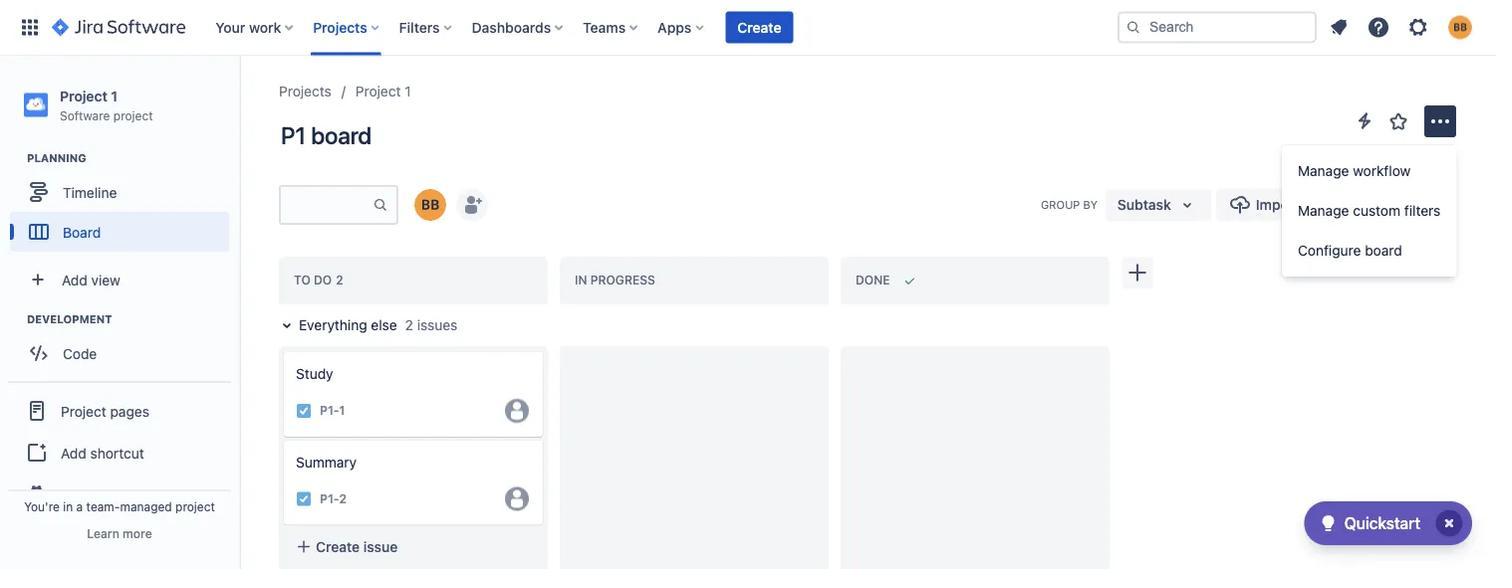 Task type: vqa. For each thing, say whether or not it's contained in the screenshot.
board inside button
yes



Task type: locate. For each thing, give the bounding box(es) containing it.
work inside import work link
[[1303, 197, 1336, 213]]

unassigned image
[[505, 488, 529, 512]]

0 horizontal spatial project
[[113, 108, 153, 122]]

task image for summary
[[296, 492, 312, 508]]

board inside 'button'
[[1365, 243, 1403, 259]]

to do
[[294, 274, 332, 288]]

project pages link
[[8, 390, 231, 434]]

projects for projects popup button
[[313, 19, 367, 35]]

create down in progress
[[597, 362, 641, 379]]

projects inside projects popup button
[[313, 19, 367, 35]]

1 horizontal spatial issue
[[644, 362, 679, 379]]

1 horizontal spatial group
[[1282, 145, 1457, 277]]

project inside project pages link
[[61, 403, 106, 420]]

add view button
[[12, 260, 227, 300]]

p1
[[281, 122, 306, 149]]

2 vertical spatial create
[[316, 539, 360, 556]]

development
[[27, 314, 112, 326]]

manage custom filters
[[1298, 203, 1441, 219]]

1 horizontal spatial work
[[1303, 197, 1336, 213]]

0 horizontal spatial create issue
[[316, 539, 398, 556]]

subtask button
[[1106, 189, 1211, 221]]

in
[[63, 500, 73, 514]]

1 vertical spatial issue
[[363, 539, 398, 556]]

workflow
[[1353, 163, 1411, 179]]

board link
[[10, 212, 229, 252]]

project inside project settings link
[[61, 487, 106, 503]]

to
[[294, 274, 311, 288]]

0 vertical spatial group
[[1282, 145, 1457, 277]]

manage workflow
[[1298, 163, 1411, 179]]

teams button
[[577, 11, 646, 43]]

add inside button
[[61, 445, 86, 462]]

0 vertical spatial 2
[[405, 317, 413, 334]]

2 horizontal spatial 1
[[405, 83, 411, 100]]

1 down filters
[[405, 83, 411, 100]]

2
[[405, 317, 413, 334], [339, 493, 347, 507]]

add people image
[[460, 193, 484, 217]]

1 vertical spatial p1-
[[320, 493, 339, 507]]

1 vertical spatial board
[[1365, 243, 1403, 259]]

manage inside manage workflow button
[[1298, 163, 1349, 179]]

1 inside project 1 software project
[[111, 88, 118, 104]]

configure
[[1298, 243, 1361, 259]]

p1- down summary
[[320, 493, 339, 507]]

1 vertical spatial create
[[597, 362, 641, 379]]

1
[[405, 83, 411, 100], [111, 88, 118, 104], [339, 404, 345, 418]]

configure board
[[1298, 243, 1403, 259]]

create issue
[[597, 362, 679, 379], [316, 539, 398, 556]]

code link
[[10, 334, 229, 374]]

2 task image from the top
[[296, 492, 312, 508]]

project for project 1 software project
[[60, 88, 107, 104]]

0 horizontal spatial work
[[249, 19, 281, 35]]

a
[[76, 500, 83, 514]]

view
[[91, 272, 120, 288]]

summary
[[296, 455, 357, 471]]

issue
[[644, 362, 679, 379], [363, 539, 398, 556]]

create issue down progress
[[597, 362, 679, 379]]

0 vertical spatial project
[[113, 108, 153, 122]]

manage for manage custom filters
[[1298, 203, 1349, 219]]

task image
[[296, 403, 312, 419], [296, 492, 312, 508]]

add for add view
[[62, 272, 87, 288]]

add inside dropdown button
[[62, 272, 87, 288]]

0 vertical spatial create
[[738, 19, 782, 35]]

create right "apps" dropdown button
[[738, 19, 782, 35]]

appswitcher icon image
[[18, 15, 42, 39]]

p1-1 link
[[320, 403, 345, 420]]

timeline
[[63, 184, 117, 201]]

add view
[[62, 272, 120, 288]]

group
[[1282, 145, 1457, 277], [8, 382, 231, 523]]

work for import work
[[1303, 197, 1336, 213]]

add left view
[[62, 272, 87, 288]]

dismiss quickstart image
[[1434, 508, 1465, 540]]

0 vertical spatial add
[[62, 272, 87, 288]]

manage workflow button
[[1282, 151, 1457, 191]]

work right your
[[249, 19, 281, 35]]

add
[[62, 272, 87, 288], [61, 445, 86, 462]]

1 vertical spatial 2
[[339, 493, 347, 507]]

group containing project pages
[[8, 382, 231, 523]]

2 down summary
[[339, 493, 347, 507]]

p1- for summary
[[320, 493, 339, 507]]

1 vertical spatial add
[[61, 445, 86, 462]]

2 right else
[[405, 317, 413, 334]]

p1- inside "link"
[[320, 493, 339, 507]]

1 up timeline link
[[111, 88, 118, 104]]

configure board button
[[1282, 231, 1457, 271]]

0 vertical spatial work
[[249, 19, 281, 35]]

1 manage from the top
[[1298, 163, 1349, 179]]

0 vertical spatial create issue
[[597, 362, 679, 379]]

issues
[[417, 317, 458, 334]]

do
[[314, 274, 332, 288]]

timeline link
[[10, 173, 229, 212]]

project right managed
[[175, 500, 215, 514]]

teams
[[583, 19, 626, 35]]

sidebar navigation image
[[217, 80, 261, 120]]

manage up configure
[[1298, 203, 1349, 219]]

group containing manage workflow
[[1282, 145, 1457, 277]]

2 horizontal spatial create
[[738, 19, 782, 35]]

pages
[[110, 403, 149, 420]]

board for p1 board
[[311, 122, 371, 149]]

manage
[[1298, 163, 1349, 179], [1298, 203, 1349, 219]]

primary element
[[12, 0, 1118, 55]]

manage up import work
[[1298, 163, 1349, 179]]

projects
[[313, 19, 367, 35], [279, 83, 332, 100]]

work
[[249, 19, 281, 35], [1303, 197, 1336, 213]]

create issue for create issue button to the right
[[597, 362, 679, 379]]

custom
[[1353, 203, 1401, 219]]

add shortcut
[[61, 445, 144, 462]]

insights button
[[1353, 189, 1457, 221]]

p1- down 'study' in the left of the page
[[320, 404, 339, 418]]

work inside your work dropdown button
[[249, 19, 281, 35]]

1 horizontal spatial create
[[597, 362, 641, 379]]

2 p1- from the top
[[320, 493, 339, 507]]

your
[[215, 19, 245, 35]]

learn more button
[[87, 526, 152, 542]]

board
[[311, 122, 371, 149], [1365, 243, 1403, 259]]

1 horizontal spatial create issue
[[597, 362, 679, 379]]

software
[[60, 108, 110, 122]]

task image left 'p1-2' "link" at left bottom
[[296, 492, 312, 508]]

manage inside button
[[1298, 203, 1349, 219]]

1 horizontal spatial board
[[1365, 243, 1403, 259]]

board for configure board
[[1365, 243, 1403, 259]]

create issue button
[[565, 353, 824, 389], [284, 530, 543, 565]]

0 horizontal spatial create
[[316, 539, 360, 556]]

2 inside 'p1-2' "link"
[[339, 493, 347, 507]]

0 horizontal spatial board
[[311, 122, 371, 149]]

1 horizontal spatial project
[[175, 500, 215, 514]]

projects up p1
[[279, 83, 332, 100]]

your work button
[[209, 11, 301, 43]]

project for project settings
[[61, 487, 106, 503]]

0 vertical spatial task image
[[296, 403, 312, 419]]

1 vertical spatial work
[[1303, 197, 1336, 213]]

1 up summary
[[339, 404, 345, 418]]

task image for study
[[296, 403, 312, 419]]

0 horizontal spatial group
[[8, 382, 231, 523]]

everything else 2 issues
[[299, 317, 458, 334]]

board
[[63, 224, 101, 240]]

0 horizontal spatial 2
[[339, 493, 347, 507]]

0 vertical spatial create issue button
[[565, 353, 824, 389]]

import work link
[[1216, 189, 1348, 221]]

task image left p1-1 link
[[296, 403, 312, 419]]

add left the shortcut
[[61, 445, 86, 462]]

dashboards button
[[466, 11, 571, 43]]

0 horizontal spatial 1
[[111, 88, 118, 104]]

1 horizontal spatial 1
[[339, 404, 345, 418]]

project right software
[[113, 108, 153, 122]]

banner
[[0, 0, 1496, 56]]

0 vertical spatial manage
[[1298, 163, 1349, 179]]

you're
[[24, 500, 60, 514]]

project
[[355, 83, 401, 100], [60, 88, 107, 104], [61, 403, 106, 420], [61, 487, 106, 503]]

1 for project 1
[[405, 83, 411, 100]]

quickstart
[[1345, 515, 1421, 533]]

project inside project 1 link
[[355, 83, 401, 100]]

create issue image
[[272, 339, 296, 363]]

p1-
[[320, 404, 339, 418], [320, 493, 339, 507]]

0 vertical spatial projects
[[313, 19, 367, 35]]

1 vertical spatial task image
[[296, 492, 312, 508]]

0 horizontal spatial create issue button
[[284, 530, 543, 565]]

development group
[[10, 312, 238, 380]]

create issue for bottommost create issue button
[[316, 539, 398, 556]]

board right p1
[[311, 122, 371, 149]]

board down custom in the top right of the page
[[1365, 243, 1403, 259]]

done
[[856, 274, 890, 288]]

projects up projects link
[[313, 19, 367, 35]]

1 p1- from the top
[[320, 404, 339, 418]]

1 vertical spatial manage
[[1298, 203, 1349, 219]]

2 manage from the top
[[1298, 203, 1349, 219]]

0 vertical spatial p1-
[[320, 404, 339, 418]]

project 1
[[355, 83, 411, 100]]

notifications image
[[1327, 15, 1351, 39]]

search image
[[1126, 19, 1142, 35]]

create down 'p1-2' "link" at left bottom
[[316, 539, 360, 556]]

work right import
[[1303, 197, 1336, 213]]

team-
[[86, 500, 120, 514]]

jira software image
[[52, 15, 186, 39], [52, 15, 186, 39]]

0 vertical spatial board
[[311, 122, 371, 149]]

unassigned image
[[505, 399, 529, 423]]

1 vertical spatial project
[[175, 500, 215, 514]]

1 task image from the top
[[296, 403, 312, 419]]

p1-2 link
[[320, 491, 347, 508]]

create
[[738, 19, 782, 35], [597, 362, 641, 379], [316, 539, 360, 556]]

1 vertical spatial create issue
[[316, 539, 398, 556]]

1 vertical spatial projects
[[279, 83, 332, 100]]

1 horizontal spatial create issue button
[[565, 353, 824, 389]]

project inside project 1 software project
[[60, 88, 107, 104]]

bob builder image
[[414, 189, 446, 221]]

create issue down 'p1-2' "link" at left bottom
[[316, 539, 398, 556]]

1 vertical spatial group
[[8, 382, 231, 523]]

you're in a team-managed project
[[24, 500, 215, 514]]



Task type: describe. For each thing, give the bounding box(es) containing it.
p1-1
[[320, 404, 345, 418]]

banner containing your work
[[0, 0, 1496, 56]]

insights
[[1392, 197, 1445, 213]]

your profile and settings image
[[1449, 15, 1472, 39]]

Search field
[[1118, 11, 1317, 43]]

0 horizontal spatial issue
[[363, 539, 398, 556]]

learn
[[87, 527, 119, 541]]

group by
[[1041, 198, 1098, 211]]

work for your work
[[249, 19, 281, 35]]

add for add shortcut
[[61, 445, 86, 462]]

project 1 software project
[[60, 88, 153, 122]]

projects link
[[279, 80, 332, 104]]

dashboards
[[472, 19, 551, 35]]

study
[[296, 366, 333, 383]]

add shortcut button
[[8, 434, 231, 473]]

development image
[[3, 308, 27, 332]]

Search this board text field
[[281, 187, 373, 223]]

help image
[[1367, 15, 1391, 39]]

check image
[[1317, 512, 1341, 536]]

planning image
[[3, 147, 27, 171]]

1 for p1-1
[[339, 404, 345, 418]]

filters button
[[393, 11, 460, 43]]

managed
[[120, 500, 172, 514]]

0 vertical spatial issue
[[644, 362, 679, 379]]

everything
[[299, 317, 367, 334]]

project for project 1
[[355, 83, 401, 100]]

import
[[1256, 197, 1300, 213]]

filters
[[1405, 203, 1441, 219]]

p1- for study
[[320, 404, 339, 418]]

create button
[[726, 11, 793, 43]]

shortcut
[[90, 445, 144, 462]]

1 vertical spatial create issue button
[[284, 530, 543, 565]]

star p1 board image
[[1387, 110, 1411, 133]]

learn more
[[87, 527, 152, 541]]

manage custom filters button
[[1282, 191, 1457, 231]]

more image
[[1429, 110, 1453, 133]]

create inside button
[[738, 19, 782, 35]]

planning
[[27, 152, 86, 165]]

filters
[[399, 19, 440, 35]]

subtask
[[1118, 197, 1171, 213]]

quickstart button
[[1305, 502, 1472, 546]]

else
[[371, 317, 397, 334]]

projects for projects link
[[279, 83, 332, 100]]

import image
[[1228, 193, 1252, 217]]

project pages
[[61, 403, 149, 420]]

1 for project 1 software project
[[111, 88, 118, 104]]

planning group
[[10, 151, 238, 258]]

settings
[[110, 487, 162, 503]]

apps button
[[652, 11, 712, 43]]

manage for manage workflow
[[1298, 163, 1349, 179]]

settings image
[[1407, 15, 1431, 39]]

automations menu button icon image
[[1353, 109, 1377, 133]]

progress
[[590, 274, 655, 288]]

in
[[575, 274, 587, 288]]

apps
[[658, 19, 692, 35]]

more
[[123, 527, 152, 541]]

1 horizontal spatial 2
[[405, 317, 413, 334]]

in progress
[[575, 274, 655, 288]]

create column image
[[1126, 261, 1150, 285]]

project 1 link
[[355, 80, 411, 104]]

code
[[63, 345, 97, 362]]

project for project pages
[[61, 403, 106, 420]]

group
[[1041, 198, 1080, 211]]

projects button
[[307, 11, 387, 43]]

import work
[[1256, 197, 1336, 213]]

insights image
[[1365, 193, 1388, 217]]

p1-2
[[320, 493, 347, 507]]

project settings
[[61, 487, 162, 503]]

your work
[[215, 19, 281, 35]]

to do element
[[294, 274, 347, 288]]

by
[[1083, 198, 1098, 211]]

project inside project 1 software project
[[113, 108, 153, 122]]

p1 board
[[281, 122, 371, 149]]

project settings link
[[8, 473, 231, 517]]



